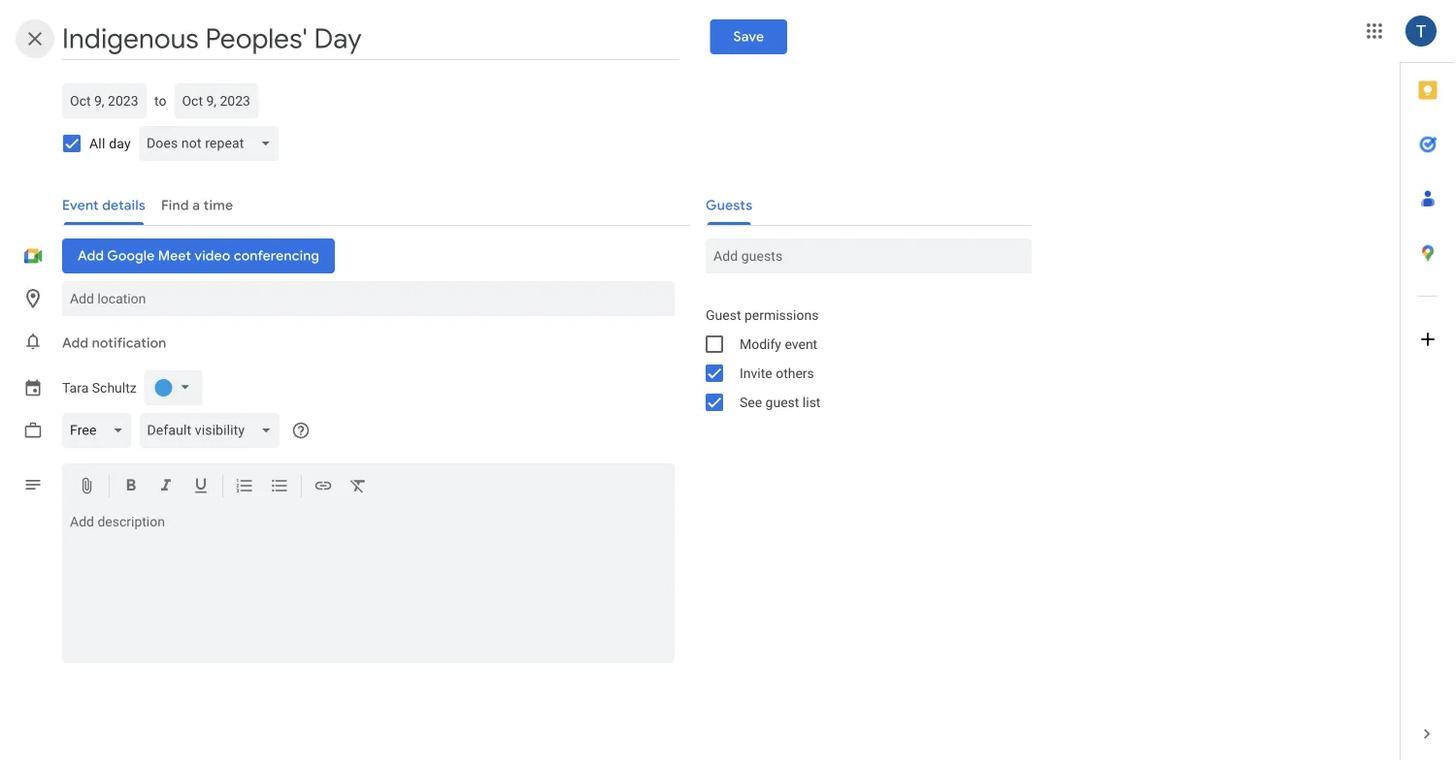 Task type: describe. For each thing, give the bounding box(es) containing it.
add notification
[[62, 335, 166, 352]]

guest permissions
[[706, 307, 819, 323]]

guest
[[706, 307, 741, 323]]

others
[[776, 365, 814, 381]]

tara schultz
[[62, 380, 137, 396]]

underline image
[[191, 477, 211, 499]]

modify
[[740, 336, 781, 352]]

permissions
[[744, 307, 819, 323]]

Title text field
[[62, 17, 679, 60]]

guest
[[765, 395, 799, 411]]

add notification button
[[54, 320, 174, 367]]

End date text field
[[182, 89, 251, 113]]

bold image
[[121, 477, 141, 499]]

remove formatting image
[[348, 477, 368, 499]]

italic image
[[156, 477, 176, 499]]



Task type: vqa. For each thing, say whether or not it's contained in the screenshot.
the bottommost Learn
no



Task type: locate. For each thing, give the bounding box(es) containing it.
group
[[690, 301, 1032, 417]]

schultz
[[92, 380, 137, 396]]

Location text field
[[70, 281, 667, 316]]

save
[[733, 28, 764, 46]]

see
[[740, 395, 762, 411]]

tab list
[[1401, 63, 1454, 708]]

list
[[803, 395, 821, 411]]

Start date text field
[[70, 89, 139, 113]]

day
[[109, 135, 131, 151]]

save button
[[710, 19, 787, 54]]

numbered list image
[[235, 477, 254, 499]]

group containing guest permissions
[[690, 301, 1032, 417]]

modify event
[[740, 336, 817, 352]]

see guest list
[[740, 395, 821, 411]]

all
[[89, 135, 105, 151]]

notification
[[92, 335, 166, 352]]

event
[[785, 336, 817, 352]]

invite
[[740, 365, 772, 381]]

bulleted list image
[[270, 477, 289, 499]]

add
[[62, 335, 88, 352]]

tara
[[62, 380, 89, 396]]

insert link image
[[314, 477, 333, 499]]

Description text field
[[62, 514, 675, 660]]

all day
[[89, 135, 131, 151]]

invite others
[[740, 365, 814, 381]]

formatting options toolbar
[[62, 464, 675, 511]]

to
[[154, 93, 166, 109]]

Guests text field
[[713, 239, 1024, 274]]

None field
[[139, 126, 287, 161], [62, 414, 139, 448], [139, 414, 287, 448], [139, 126, 287, 161], [62, 414, 139, 448], [139, 414, 287, 448]]



